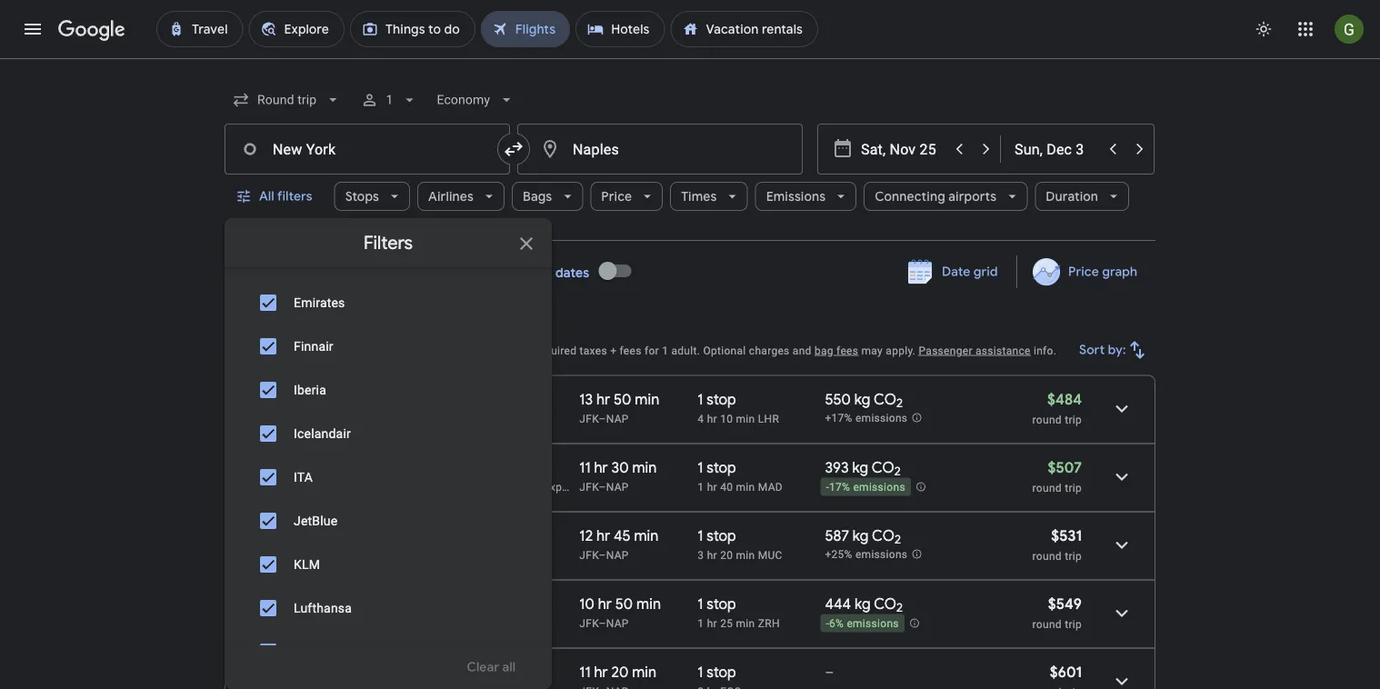 Task type: locate. For each thing, give the bounding box(es) containing it.
20 left muc
[[720, 549, 733, 561]]

airways
[[399, 412, 439, 425], [380, 644, 426, 659]]

3 inside find the best price "region"
[[442, 265, 449, 281]]

hr inside 1 stop 3 hr 20 min muc
[[707, 549, 717, 561]]

$531 round trip
[[1033, 526, 1082, 562]]

1 1 stop flight. element from the top
[[698, 390, 736, 411]]

0 vertical spatial 3
[[442, 265, 449, 281]]

round for $549
[[1033, 618, 1062, 631]]

nap for 11
[[606, 481, 629, 493]]

best
[[225, 316, 262, 340]]

date
[[942, 264, 971, 280]]

2 jfk from the top
[[579, 481, 599, 493]]

round for $531
[[1033, 550, 1062, 562]]

co inside 587 kg co 2
[[872, 526, 895, 545]]

0 horizontal spatial 10
[[579, 595, 595, 613]]

passenger assistance button
[[919, 344, 1031, 357]]

1 for 1 stop 3 hr 20 min muc
[[698, 526, 703, 545]]

min inside 1 stop 4 hr 10 min lhr
[[736, 412, 755, 425]]

kg for 393
[[852, 458, 869, 477]]

1 stop flight. element for 10 hr 50 min
[[698, 595, 736, 616]]

4 nap from the top
[[606, 617, 629, 630]]

4 stop from the top
[[707, 595, 736, 613]]

total duration 11 hr 30 min. element
[[579, 458, 698, 480]]

+17%
[[825, 412, 853, 425]]

13 hr 50 min jfk – nap
[[579, 390, 659, 425]]

kg up -17% emissions
[[852, 458, 869, 477]]

round inside $549 round trip
[[1033, 618, 1062, 631]]

4 1 stop flight. element from the top
[[698, 595, 736, 616]]

fees right +
[[620, 344, 642, 357]]

50 down 12 hr 45 min jfk – nap
[[615, 595, 633, 613]]

round inside $507 round trip
[[1033, 481, 1062, 494]]

fees right bag
[[837, 344, 859, 357]]

3 nap from the top
[[606, 549, 629, 561]]

filters
[[364, 231, 413, 254]]

finnair
[[294, 339, 333, 354]]

price inside button
[[1068, 264, 1099, 280]]

10:30 pm
[[309, 390, 370, 409]]

hr down 12 hr 45 min jfk – nap
[[598, 595, 612, 613]]

kg inside 587 kg co 2
[[853, 526, 869, 545]]

1 vertical spatial 10
[[579, 595, 595, 613]]

price right bags popup button
[[601, 188, 632, 205]]

3 stop from the top
[[707, 526, 736, 545]]

1 stop flight. element up 4
[[698, 390, 736, 411]]

stops
[[345, 188, 379, 205]]

1 for 1
[[386, 92, 393, 107]]

stop up 25
[[707, 595, 736, 613]]

1 stop flight. element down 40 at the bottom right of page
[[698, 526, 736, 548]]

–
[[599, 412, 606, 425], [599, 481, 606, 493], [599, 549, 606, 561], [599, 617, 606, 630], [825, 663, 834, 681]]

min down 10 hr 50 min jfk – nap
[[632, 663, 657, 681]]

close dialog image
[[516, 233, 537, 255]]

4 jfk from the top
[[579, 617, 599, 630]]

0 vertical spatial 10
[[720, 412, 733, 425]]

2 inside 393 kg co 2
[[894, 464, 901, 479]]

flight details. leaves john f. kennedy international airport at 10:30 pm on saturday, november 25 and arrives at naples international airport at 6:20 pm on sunday, november 26. image
[[1100, 387, 1144, 431]]

1 stop from the top
[[707, 390, 736, 409]]

min right 40 at the bottom right of page
[[736, 481, 755, 493]]

based
[[265, 344, 296, 357]]

dates
[[555, 265, 590, 281]]

4 round from the top
[[1033, 618, 1062, 631]]

50 inside 10 hr 50 min jfk – nap
[[615, 595, 633, 613]]

round down $549
[[1033, 618, 1062, 631]]

required
[[535, 344, 577, 357]]

co for 393
[[872, 458, 894, 477]]

jfk down 13
[[579, 412, 599, 425]]

0 vertical spatial 20
[[720, 549, 733, 561]]

jfk down total duration 10 hr 50 min. 'element'
[[579, 617, 599, 630]]

bag
[[815, 344, 834, 357]]

duration button
[[1035, 175, 1129, 218]]

all filters button
[[225, 175, 327, 218]]

hr down 10 hr 50 min jfk – nap
[[594, 663, 608, 681]]

kg for 444
[[855, 595, 871, 613]]

549 US dollars text field
[[1048, 595, 1082, 613]]

1 stop flight. element down 25
[[698, 663, 736, 684]]

min left muc
[[736, 549, 755, 561]]

kg inside 444 kg co 2
[[855, 595, 871, 613]]

1 vertical spatial only button
[[458, 630, 530, 674]]

– inside 10 hr 50 min jfk – nap
[[599, 617, 606, 630]]

hr right 4
[[707, 412, 717, 425]]

$531
[[1051, 526, 1082, 545]]

stop up layover (1 of 1) is a 4 hr 10 min layover at heathrow airport in london. element
[[707, 390, 736, 409]]

norse
[[294, 644, 329, 659]]

price inside popup button
[[601, 188, 632, 205]]

co inside 393 kg co 2
[[872, 458, 894, 477]]

2 inside 587 kg co 2
[[895, 532, 901, 548]]

Return text field
[[1015, 125, 1098, 174]]

co
[[874, 390, 897, 409], [872, 458, 894, 477], [872, 526, 895, 545], [874, 595, 897, 613]]

lufthansa down departure time: 5:30 pm. text field
[[309, 549, 360, 561]]

1 trip from the top
[[1065, 413, 1082, 426]]

2 fees from the left
[[837, 344, 859, 357]]

1 inside popup button
[[386, 92, 393, 107]]

1 stop flight. element
[[698, 390, 736, 411], [698, 458, 736, 480], [698, 526, 736, 548], [698, 595, 736, 616], [698, 663, 736, 684]]

emissions down 550 kg co 2
[[856, 412, 908, 425]]

nap inside 10 hr 50 min jfk – nap
[[606, 617, 629, 630]]

trip down $484 text box
[[1065, 413, 1082, 426]]

1 stop 4 hr 10 min lhr
[[698, 390, 779, 425]]

13
[[579, 390, 593, 409]]

2 11 from the top
[[579, 663, 591, 681]]

passenger
[[919, 344, 973, 357]]

round down 531 us dollars text box
[[1033, 550, 1062, 562]]

jfk inside 13 hr 50 min jfk – nap
[[579, 412, 599, 425]]

3 jfk from the top
[[579, 549, 599, 561]]

11 up the express
[[579, 458, 591, 477]]

nap inside 11 hr 30 min jfk – nap
[[606, 481, 629, 493]]

 image
[[346, 617, 349, 630]]

total duration 11 hr 20 min. element
[[579, 663, 698, 684]]

5 stop from the top
[[707, 663, 736, 681]]

10 down 12 hr 45 min jfk – nap
[[579, 595, 595, 613]]

co for 444
[[874, 595, 897, 613]]

$549
[[1048, 595, 1082, 613]]

all
[[259, 188, 274, 205]]

stop inside 1 stop 4 hr 10 min lhr
[[707, 390, 736, 409]]

stop up layover (1 of 1) is a 3 hr 20 min layover at munich international airport in munich. "element"
[[707, 526, 736, 545]]

– right the express
[[599, 481, 606, 493]]

prices
[[460, 344, 492, 357]]

4 trip from the top
[[1065, 618, 1082, 631]]

2 and from the left
[[793, 344, 812, 357]]

kg up +17% emissions
[[855, 390, 871, 409]]

jfk inside 10 hr 50 min jfk – nap
[[579, 617, 599, 630]]

- for 393
[[826, 481, 829, 494]]

507 US dollars text field
[[1048, 458, 1082, 477]]

trip down the 507 us dollars text field
[[1065, 481, 1082, 494]]

1 vertical spatial airways
[[380, 644, 426, 659]]

1 horizontal spatial 20
[[720, 549, 733, 561]]

lufthansa up swiss
[[294, 601, 352, 616]]

iberia
[[294, 382, 326, 397], [309, 481, 338, 493], [512, 481, 541, 493]]

kg for 587
[[853, 526, 869, 545]]

layover (1 of 1) is a 1 hr 40 min layover at adolfo suárez madrid–barajas airport in madrid. element
[[698, 480, 816, 494]]

0 horizontal spatial 3
[[442, 265, 449, 281]]

1 vertical spatial 3
[[698, 549, 704, 561]]

None text field
[[517, 124, 803, 175]]

20 down 10 hr 50 min jfk – nap
[[611, 663, 629, 681]]

norse atlantic airways
[[294, 644, 426, 659]]

1 for 1 stop 1 hr 40 min mad
[[698, 458, 703, 477]]

1 nap from the top
[[606, 412, 629, 425]]

0 horizontal spatial and
[[343, 344, 362, 357]]

fees
[[620, 344, 642, 357], [837, 344, 859, 357]]

min right 25
[[736, 617, 755, 630]]

co for 587
[[872, 526, 895, 545]]

0 vertical spatial 11
[[579, 458, 591, 477]]

1 for 1 stop
[[698, 663, 703, 681]]

2 inside 444 kg co 2
[[897, 600, 903, 616]]

kg inside 393 kg co 2
[[852, 458, 869, 477]]

1 horizontal spatial and
[[793, 344, 812, 357]]

 image inside best departing flights main content
[[346, 617, 349, 630]]

hr left the '30'
[[594, 458, 608, 477]]

- down 393
[[826, 481, 829, 494]]

1 round from the top
[[1033, 413, 1062, 426]]

jfk inside 11 hr 30 min jfk – nap
[[579, 481, 599, 493]]

$549 round trip
[[1033, 595, 1082, 631]]

nap for 13
[[606, 412, 629, 425]]

2 - from the top
[[826, 618, 829, 630]]

nap down the total duration 13 hr 50 min. element
[[606, 412, 629, 425]]

10 hr 50 min jfk – nap
[[579, 595, 661, 630]]

- down the 444
[[826, 618, 829, 630]]

min
[[635, 390, 659, 409], [736, 412, 755, 425], [632, 458, 657, 477], [736, 481, 755, 493], [634, 526, 659, 545], [736, 549, 755, 561], [637, 595, 661, 613], [736, 617, 755, 630], [632, 663, 657, 681]]

trip down 531 us dollars text box
[[1065, 550, 1082, 562]]

round inside $484 round trip
[[1033, 413, 1062, 426]]

484 US dollars text field
[[1048, 390, 1082, 409]]

2 up +17% emissions
[[897, 396, 903, 411]]

nov 25 – dec 3
[[361, 265, 449, 281]]

0 vertical spatial price
[[601, 188, 632, 205]]

round inside "$531 round trip"
[[1033, 550, 1062, 562]]

587 kg co 2
[[825, 526, 901, 548]]

stop for 1 stop 1 hr 25 min zrh
[[707, 595, 736, 613]]

co up +25% emissions
[[872, 526, 895, 545]]

kg up +25% emissions
[[853, 526, 869, 545]]

round down $484 text box
[[1033, 413, 1062, 426]]

1 vertical spatial 50
[[615, 595, 633, 613]]

min down the for at left
[[635, 390, 659, 409]]

None text field
[[225, 124, 510, 175]]

emissions down 393 kg co 2
[[853, 481, 905, 494]]

co up +17% emissions
[[874, 390, 897, 409]]

min inside 11 hr 30 min jfk – nap
[[632, 458, 657, 477]]

550 kg co 2
[[825, 390, 903, 411]]

$507
[[1048, 458, 1082, 477]]

trip for $531
[[1065, 550, 1082, 562]]

2 only button from the top
[[458, 630, 530, 674]]

$507 round trip
[[1033, 458, 1082, 494]]

3 down total duration 12 hr 45 min. element
[[698, 549, 704, 561]]

nap inside 12 hr 45 min jfk – nap
[[606, 549, 629, 561]]

grid
[[974, 264, 998, 280]]

-
[[826, 481, 829, 494], [826, 618, 829, 630]]

3 for 25 – dec
[[442, 265, 449, 281]]

45
[[614, 526, 631, 545]]

2 up -6% emissions
[[897, 600, 903, 616]]

50 right 13
[[614, 390, 631, 409]]

stop up 40 at the bottom right of page
[[707, 458, 736, 477]]

airways inside 10:30 pm american, british airways
[[399, 412, 439, 425]]

1 jfk from the top
[[579, 412, 599, 425]]

stop inside 1 stop 1 hr 25 min zrh
[[707, 595, 736, 613]]

jfk inside 12 hr 45 min jfk – nap
[[579, 549, 599, 561]]

nap down 45
[[606, 549, 629, 561]]

None field
[[225, 84, 349, 116], [429, 84, 523, 116], [225, 84, 349, 116], [429, 84, 523, 116]]

50 for 10
[[615, 595, 633, 613]]

icelandair
[[294, 426, 351, 441]]

only for el al
[[480, 251, 508, 267]]

trip down $549
[[1065, 618, 1082, 631]]

co up -6% emissions
[[874, 595, 897, 613]]

total duration 12 hr 45 min. element
[[579, 526, 698, 548]]

9:00 pm
[[309, 595, 364, 613]]

– down total duration 10 hr 50 min. 'element'
[[599, 617, 606, 630]]

0 vertical spatial 50
[[614, 390, 631, 409]]

50
[[614, 390, 631, 409], [615, 595, 633, 613]]

0 horizontal spatial 20
[[611, 663, 629, 681]]

1 horizontal spatial price
[[1068, 264, 1099, 280]]

trip inside $507 round trip
[[1065, 481, 1082, 494]]

track
[[255, 265, 289, 281]]

Departure time: 5:30 PM. text field
[[309, 526, 363, 545]]

601 US dollars text field
[[1050, 663, 1082, 681]]

0 horizontal spatial price
[[601, 188, 632, 205]]

stop for 1 stop
[[707, 663, 736, 681]]

2 up +25% emissions
[[895, 532, 901, 548]]

emissions
[[856, 412, 908, 425], [853, 481, 905, 494], [856, 548, 908, 561], [847, 618, 899, 630]]

may
[[862, 344, 883, 357]]

– for 13
[[599, 412, 606, 425]]

date grid button
[[895, 255, 1013, 288]]

2 1 stop flight. element from the top
[[698, 458, 736, 480]]

prices include required taxes + fees for 1 adult. optional charges and bag fees may apply. passenger assistance
[[460, 344, 1031, 357]]

min left the lhr
[[736, 412, 755, 425]]

el
[[294, 251, 304, 266]]

min down 12 hr 45 min jfk – nap
[[637, 595, 661, 613]]

Departure text field
[[861, 125, 945, 174]]

airlines button
[[417, 175, 505, 218]]

co inside 444 kg co 2
[[874, 595, 897, 613]]

1 vertical spatial only
[[480, 644, 508, 660]]

40
[[720, 481, 733, 493]]

– down total duration 12 hr 45 min. element
[[599, 549, 606, 561]]

jfk for 10
[[579, 617, 599, 630]]

times
[[681, 188, 717, 205]]

– down the total duration 13 hr 50 min. element
[[599, 412, 606, 425]]

and left bag
[[793, 344, 812, 357]]

nap down the '30'
[[606, 481, 629, 493]]

bag fees button
[[815, 344, 859, 357]]

hr inside 10 hr 50 min jfk – nap
[[598, 595, 612, 613]]

3 round from the top
[[1033, 550, 1062, 562]]

stop down 25
[[707, 663, 736, 681]]

10 right 4
[[720, 412, 733, 425]]

hr left muc
[[707, 549, 717, 561]]

co inside 550 kg co 2
[[874, 390, 897, 409]]

hr right 12
[[596, 526, 610, 545]]

50 inside 13 hr 50 min jfk – nap
[[614, 390, 631, 409]]

1 inside 1 stop 4 hr 10 min lhr
[[698, 390, 703, 409]]

1 fees from the left
[[620, 344, 642, 357]]

2 inside 550 kg co 2
[[897, 396, 903, 411]]

stop
[[707, 390, 736, 409], [707, 458, 736, 477], [707, 526, 736, 545], [707, 595, 736, 613], [707, 663, 736, 681]]

total duration 13 hr 50 min. element
[[579, 390, 698, 411]]

main menu image
[[22, 18, 44, 40]]

1 - from the top
[[826, 481, 829, 494]]

best departing flights main content
[[225, 249, 1156, 689]]

1 vertical spatial -
[[826, 618, 829, 630]]

min right the '30'
[[632, 458, 657, 477]]

11 inside 11 hr 30 min jfk – nap
[[579, 458, 591, 477]]

airways down united
[[380, 644, 426, 659]]

– inside 13 hr 50 min jfk – nap
[[599, 412, 606, 425]]

3 1 stop flight. element from the top
[[698, 526, 736, 548]]

0 vertical spatial -
[[826, 481, 829, 494]]

11 down 10 hr 50 min jfk – nap
[[579, 663, 591, 681]]

for
[[645, 344, 659, 357]]

0 vertical spatial airways
[[399, 412, 439, 425]]

2 round from the top
[[1033, 481, 1062, 494]]

price left graph
[[1068, 264, 1099, 280]]

0 horizontal spatial fees
[[620, 344, 642, 357]]

2 nap from the top
[[606, 481, 629, 493]]

1 only from the top
[[480, 251, 508, 267]]

british
[[363, 412, 396, 425]]

1 vertical spatial 20
[[611, 663, 629, 681]]

round down the 507 us dollars text field
[[1033, 481, 1062, 494]]

0 vertical spatial only
[[480, 251, 508, 267]]

2 up -17% emissions
[[894, 464, 901, 479]]

1 11 from the top
[[579, 458, 591, 477]]

– for 12
[[599, 549, 606, 561]]

hr left 40 at the bottom right of page
[[707, 481, 717, 493]]

round
[[1033, 413, 1062, 426], [1033, 481, 1062, 494], [1033, 550, 1062, 562], [1033, 618, 1062, 631]]

hr right 13
[[596, 390, 610, 409]]

layover (1 of 1) is a 3 hr 20 min layover at munich international airport in munich. element
[[698, 548, 816, 562]]

12 hr 45 min jfk – nap
[[579, 526, 659, 561]]

hr inside 1 stop 4 hr 10 min lhr
[[707, 412, 717, 425]]

10 inside 10 hr 50 min jfk – nap
[[579, 595, 595, 613]]

0 vertical spatial only button
[[458, 237, 530, 281]]

1 for 1 stop 4 hr 10 min lhr
[[698, 390, 703, 409]]

kg
[[855, 390, 871, 409], [852, 458, 869, 477], [853, 526, 869, 545], [855, 595, 871, 613]]

total duration 10 hr 50 min. element
[[579, 595, 698, 616]]

2 trip from the top
[[1065, 481, 1082, 494]]

trip inside "$531 round trip"
[[1065, 550, 1082, 562]]

1 only button from the top
[[458, 237, 530, 281]]

nap down total duration 10 hr 50 min. 'element'
[[606, 617, 629, 630]]

1 vertical spatial price
[[1068, 264, 1099, 280]]

1 horizontal spatial 10
[[720, 412, 733, 425]]

jfk up 12
[[579, 481, 599, 493]]

min right 45
[[634, 526, 659, 545]]

– inside 12 hr 45 min jfk – nap
[[599, 549, 606, 561]]

hr inside 1 stop 1 hr 40 min mad
[[707, 481, 717, 493]]

co up -17% emissions
[[872, 458, 894, 477]]

None search field
[[225, 78, 1156, 689]]

trip inside $484 round trip
[[1065, 413, 1082, 426]]

1 button
[[353, 78, 426, 122]]

30
[[611, 458, 629, 477]]

444 kg co 2
[[825, 595, 903, 616]]

stop inside 1 stop 3 hr 20 min muc
[[707, 526, 736, 545]]

only for norse atlantic airways
[[480, 644, 508, 660]]

2 only from the top
[[480, 644, 508, 660]]

3 inside 1 stop 3 hr 20 min muc
[[698, 549, 704, 561]]

3 right 25 – dec
[[442, 265, 449, 281]]

iberia inside search box
[[294, 382, 326, 397]]

stop inside 1 stop 1 hr 40 min mad
[[707, 458, 736, 477]]

0 vertical spatial lufthansa
[[309, 549, 360, 561]]

airways right british
[[399, 412, 439, 425]]

nap inside 13 hr 50 min jfk – nap
[[606, 412, 629, 425]]

1 vertical spatial 11
[[579, 663, 591, 681]]

2 for 444
[[897, 600, 903, 616]]

hr inside 12 hr 45 min jfk – nap
[[596, 526, 610, 545]]

Departure time: 9:00 PM. text field
[[309, 595, 364, 613]]

+
[[610, 344, 617, 357]]

1 stop flight. element for 13 hr 50 min
[[698, 390, 736, 411]]

kg inside 550 kg co 2
[[855, 390, 871, 409]]

1 horizontal spatial 3
[[698, 549, 704, 561]]

trip inside $549 round trip
[[1065, 618, 1082, 631]]

1 stop flight. element up 40 at the bottom right of page
[[698, 458, 736, 480]]

kg up -6% emissions
[[855, 595, 871, 613]]

hr left 25
[[707, 617, 717, 630]]

1 stop flight. element up 25
[[698, 595, 736, 616]]

jfk down 12
[[579, 549, 599, 561]]

kg for 550
[[855, 390, 871, 409]]

1
[[386, 92, 393, 107], [662, 344, 668, 357], [698, 390, 703, 409], [698, 458, 703, 477], [698, 481, 704, 493], [698, 526, 703, 545], [698, 595, 703, 613], [698, 617, 704, 630], [698, 663, 703, 681]]

loading results progress bar
[[0, 58, 1380, 62]]

1 horizontal spatial fees
[[837, 344, 859, 357]]

20 inside 1 stop 3 hr 20 min muc
[[720, 549, 733, 561]]

times button
[[670, 175, 748, 218]]

connecting
[[875, 188, 946, 205]]

layover (1 of 1) is a 1 hr 25 min layover at zurich airport in zürich. element
[[698, 616, 816, 631]]

– inside 11 hr 30 min jfk – nap
[[599, 481, 606, 493]]

optional
[[703, 344, 746, 357]]

and right 'price'
[[343, 344, 362, 357]]

3 trip from the top
[[1065, 550, 1082, 562]]

iberia up american,
[[294, 382, 326, 397]]

1 inside 1 stop 3 hr 20 min muc
[[698, 526, 703, 545]]

2 stop from the top
[[707, 458, 736, 477]]

airlines
[[428, 188, 474, 205]]

sort by:
[[1079, 342, 1127, 358]]



Task type: vqa. For each thing, say whether or not it's contained in the screenshot.
F within january 2024 'row group'
no



Task type: describe. For each thing, give the bounding box(es) containing it.
price for price
[[601, 188, 632, 205]]

hr inside 1 stop 1 hr 25 min zrh
[[707, 617, 717, 630]]

al
[[308, 251, 319, 266]]

graph
[[1102, 264, 1137, 280]]

only button for el al
[[458, 237, 530, 281]]

stop for 1 stop 4 hr 10 min lhr
[[707, 390, 736, 409]]

+17% emissions
[[825, 412, 908, 425]]

assistance
[[976, 344, 1031, 357]]

+25%
[[825, 548, 853, 561]]

include
[[495, 344, 532, 357]]

nov
[[361, 265, 385, 281]]

1 stop
[[698, 663, 736, 681]]

jfk for 11
[[579, 481, 599, 493]]

5 1 stop flight. element from the top
[[698, 663, 736, 684]]

only button for norse atlantic airways
[[458, 630, 530, 674]]

3 for stop
[[698, 549, 704, 561]]

ita
[[294, 470, 313, 485]]

emissions button
[[755, 175, 857, 218]]

trip for $549
[[1065, 618, 1082, 631]]

1 vertical spatial lufthansa
[[294, 601, 352, 616]]

iberia down 8:40 pm "text field"
[[309, 481, 338, 493]]

bags button
[[512, 175, 583, 218]]

airports
[[949, 188, 997, 205]]

11 hr 20 min
[[579, 663, 657, 681]]

price for price graph
[[1068, 264, 1099, 280]]

muc
[[758, 549, 783, 561]]

flights
[[354, 316, 407, 340]]

none search field containing filters
[[225, 78, 1156, 689]]

393 kg co 2
[[825, 458, 901, 479]]

6%
[[829, 618, 844, 630]]

2 for 587
[[895, 532, 901, 548]]

531 US dollars text field
[[1051, 526, 1082, 545]]

el al
[[294, 251, 319, 266]]

2 for 550
[[897, 396, 903, 411]]

trip for $507
[[1065, 481, 1082, 494]]

emirates
[[294, 295, 345, 310]]

hr inside 11 hr 30 min jfk – nap
[[594, 458, 608, 477]]

11 for 11 hr 30 min jfk – nap
[[579, 458, 591, 477]]

adult.
[[671, 344, 700, 357]]

trip for $484
[[1065, 413, 1082, 426]]

atlantic
[[332, 644, 377, 659]]

operated by iberia express
[[448, 481, 584, 493]]

swap origin and destination. image
[[503, 138, 525, 160]]

best departing flights
[[225, 316, 407, 340]]

departing
[[267, 316, 350, 340]]

flight details. leaves john f. kennedy international airport at 5:30 pm on saturday, november 25 and arrives at naples international airport at 12:15 pm on sunday, november 26. image
[[1100, 523, 1144, 567]]

Departure time: 8:40 PM. text field
[[309, 458, 364, 477]]

4
[[698, 412, 704, 425]]

flight details. leaves john f. kennedy international airport at 8:40 pm on saturday, november 25 and arrives at naples international airport at 2:10 pm on sunday, november 26. image
[[1100, 455, 1144, 499]]

-6% emissions
[[826, 618, 899, 630]]

– for 11
[[599, 481, 606, 493]]

- for 444
[[826, 618, 829, 630]]

1 for 1 stop 1 hr 25 min zrh
[[698, 595, 703, 613]]

20 inside total duration 11 hr 20 min. element
[[611, 663, 629, 681]]

swiss
[[309, 617, 343, 630]]

any dates
[[529, 265, 590, 281]]

mad
[[758, 481, 783, 493]]

lhr
[[758, 412, 779, 425]]

operated
[[448, 481, 494, 493]]

1 stop 1 hr 25 min zrh
[[698, 595, 780, 630]]

min inside 13 hr 50 min jfk – nap
[[635, 390, 659, 409]]

2 for 393
[[894, 464, 901, 479]]

flight details. leaves john f. kennedy international airport at 9:00 pm on saturday, november 25 and arrives at naples international airport at 1:50 pm on sunday, november 26. image
[[1100, 591, 1144, 635]]

duration
[[1046, 188, 1098, 205]]

550
[[825, 390, 851, 409]]

charges
[[749, 344, 790, 357]]

round for $507
[[1033, 481, 1062, 494]]

$484 round trip
[[1033, 390, 1082, 426]]

american,
[[309, 412, 360, 425]]

prices
[[292, 265, 330, 281]]

1 stop flight. element for 12 hr 45 min
[[698, 526, 736, 548]]

price
[[315, 344, 340, 357]]

find the best price region
[[225, 249, 1156, 303]]

– for 10
[[599, 617, 606, 630]]

ranked based on price and convenience
[[225, 344, 429, 357]]

nap for 12
[[606, 549, 629, 561]]

11 hr 30 min jfk – nap
[[579, 458, 657, 493]]

5:30 pm
[[309, 526, 363, 545]]

stop for 1 stop 3 hr 20 min muc
[[707, 526, 736, 545]]

united
[[353, 617, 386, 630]]

price graph
[[1068, 264, 1137, 280]]

11 for 11 hr 20 min
[[579, 663, 591, 681]]

min inside 1 stop 1 hr 40 min mad
[[736, 481, 755, 493]]

lufthansa inside the 5:30 pm lufthansa
[[309, 549, 360, 561]]

all filters
[[259, 188, 312, 205]]

express
[[544, 481, 584, 493]]

by:
[[1108, 342, 1127, 358]]

Departure time: 10:30 PM. text field
[[309, 390, 370, 409]]

12
[[579, 526, 593, 545]]

$484
[[1048, 390, 1082, 409]]

date grid
[[942, 264, 998, 280]]

min inside 12 hr 45 min jfk – nap
[[634, 526, 659, 545]]

any
[[529, 265, 552, 281]]

bags
[[523, 188, 552, 205]]

jetblue
[[294, 513, 338, 528]]

round for $484
[[1033, 413, 1062, 426]]

layover (1 of 1) is a 4 hr 10 min layover at heathrow airport in london. element
[[698, 411, 816, 426]]

airways inside search box
[[380, 644, 426, 659]]

hr inside 13 hr 50 min jfk – nap
[[596, 390, 610, 409]]

co for 550
[[874, 390, 897, 409]]

klm
[[294, 557, 320, 572]]

393
[[825, 458, 849, 477]]

min inside 1 stop 1 hr 25 min zrh
[[736, 617, 755, 630]]

by
[[497, 481, 509, 493]]

taxes
[[580, 344, 607, 357]]

25
[[720, 617, 733, 630]]

emissions down 444 kg co 2
[[847, 618, 899, 630]]

10:30 pm american, british airways
[[309, 390, 439, 425]]

nap for 10
[[606, 617, 629, 630]]

50 for 13
[[614, 390, 631, 409]]

1 stop flight. element for 11 hr 30 min
[[698, 458, 736, 480]]

25 – dec
[[388, 265, 439, 281]]

track prices
[[255, 265, 330, 281]]

min inside 1 stop 3 hr 20 min muc
[[736, 549, 755, 561]]

– down the 6%
[[825, 663, 834, 681]]

sort by: button
[[1072, 328, 1156, 372]]

iberia right by
[[512, 481, 541, 493]]

min inside 10 hr 50 min jfk – nap
[[637, 595, 661, 613]]

change appearance image
[[1242, 7, 1286, 51]]

10 inside 1 stop 4 hr 10 min lhr
[[720, 412, 733, 425]]

ranked
[[225, 344, 262, 357]]

emissions down 587 kg co 2
[[856, 548, 908, 561]]

jfk for 12
[[579, 549, 599, 561]]

17%
[[829, 481, 850, 494]]

5:30 pm lufthansa
[[309, 526, 363, 561]]

jfk for 13
[[579, 412, 599, 425]]

learn more about tracked prices image
[[333, 265, 350, 281]]

stop for 1 stop 1 hr 40 min mad
[[707, 458, 736, 477]]

flight details. leaves john f. kennedy international airport at 9:00 pm on saturday, november 25 and arrives at naples international airport at 2:20 pm on sunday, november 26. image
[[1100, 660, 1144, 689]]

1 and from the left
[[343, 344, 362, 357]]

connecting airports
[[875, 188, 997, 205]]

emissions
[[766, 188, 826, 205]]

1 stop 3 hr 20 min muc
[[698, 526, 783, 561]]



